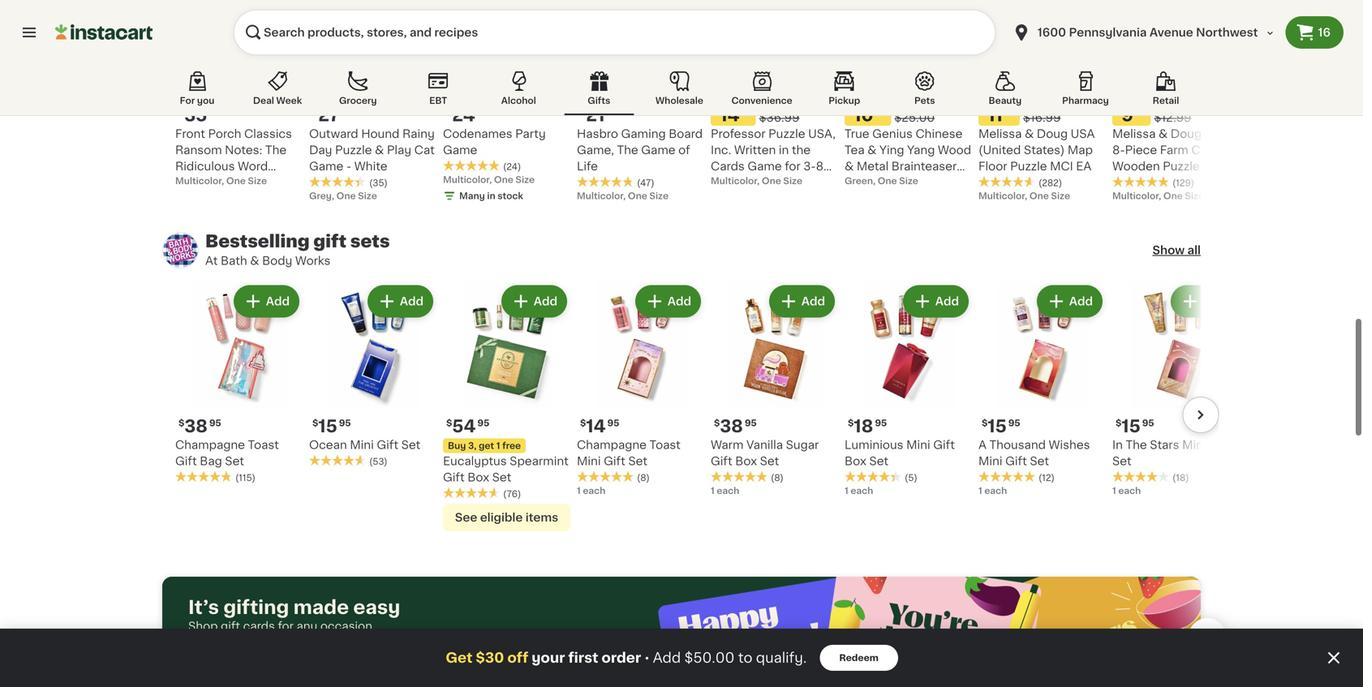 Task type: describe. For each thing, give the bounding box(es) containing it.
each for 18
[[851, 449, 874, 458]]

1 product group from the left
[[175, 244, 303, 447]]

sets
[[351, 195, 390, 212]]

get
[[479, 404, 494, 412]]

ransom
[[175, 106, 222, 118]]

$10.00 original price: $25.00 element
[[845, 67, 973, 88]]

size down (282)
[[1052, 153, 1071, 162]]

95 for buy 3, get 1 free
[[478, 381, 490, 390]]

& inside melissa & doug 3723 8-piece farm chunky wooden puzzle
[[1159, 90, 1169, 101]]

set inside 15 in the stars mini gift set
[[1113, 418, 1132, 429]]

melissa for 8-
[[1113, 90, 1156, 101]]

multicolor, down cards
[[711, 138, 760, 147]]

party
[[516, 90, 546, 101]]

ridiculous
[[175, 123, 235, 134]]

$25.00
[[895, 74, 935, 85]]

size down (129)
[[1186, 153, 1205, 162]]

classics
[[244, 90, 292, 101]]

beauty button
[[971, 68, 1041, 115]]

sugar
[[786, 401, 819, 413]]

$14.79 original price: $36.99 element
[[711, 67, 839, 88]]

many in stock
[[460, 153, 524, 162]]

ocean
[[309, 401, 347, 413]]

bath & body works image
[[162, 194, 199, 231]]

set inside eucalyptus spearmint gift box set
[[493, 434, 512, 445]]

gift inside the "champagne toast gift bag set"
[[175, 418, 197, 429]]

farm
[[1161, 106, 1189, 118]]

free
[[503, 404, 521, 412]]

warm
[[711, 401, 744, 413]]

mini inside champagne toast mini gift set
[[577, 418, 601, 429]]

luminious mini gift box set
[[845, 401, 955, 429]]

multicolor, one size down written at right
[[711, 138, 803, 147]]

professor
[[711, 90, 766, 101]]

it's
[[188, 561, 219, 579]]

true
[[845, 90, 870, 101]]

49
[[341, 69, 354, 78]]

convenience button
[[725, 68, 799, 115]]

deal week
[[253, 96, 302, 105]]

one down word
[[226, 138, 246, 147]]

pets
[[915, 96, 936, 105]]

game inside codenames party game
[[443, 106, 478, 118]]

ebt
[[430, 96, 448, 105]]

0 horizontal spatial in
[[487, 153, 496, 162]]

week
[[276, 96, 302, 105]]

items
[[526, 474, 559, 486]]

for
[[180, 96, 195, 105]]

size down brainteaser
[[900, 138, 919, 147]]

$30
[[476, 652, 504, 665]]

3-
[[804, 123, 816, 134]]

see eligible items
[[455, 474, 559, 486]]

15 for a
[[988, 380, 1007, 397]]

made
[[294, 561, 349, 579]]

one down (282)
[[1030, 153, 1050, 162]]

$ for $ 10
[[848, 69, 854, 78]]

multicolor, one size for hasbro gaming board game, the game of life
[[577, 153, 669, 162]]

grey, one size
[[309, 153, 377, 162]]

champagne for 38
[[175, 401, 245, 413]]

one right grey, at the left
[[337, 153, 356, 162]]

(8) for 38
[[771, 436, 784, 445]]

one down (24)
[[494, 137, 514, 146]]

game,
[[577, 106, 615, 118]]

size down (35)
[[358, 153, 377, 162]]

spearmint
[[510, 418, 569, 429]]

states)
[[1025, 106, 1066, 118]]

codenames party game
[[443, 90, 546, 118]]

each for 14
[[583, 449, 606, 458]]

gift inside 'a thousand wishes mini gift set'
[[1006, 418, 1028, 429]]

usa,
[[809, 90, 836, 101]]

mini inside 'a thousand wishes mini gift set'
[[979, 418, 1003, 429]]

shop categories tab list
[[162, 68, 1202, 115]]

notes:
[[225, 106, 263, 118]]

mini inside luminious mini gift box set
[[907, 401, 931, 413]]

one down metal
[[878, 138, 898, 147]]

gift inside 15 in the stars mini gift set
[[1210, 401, 1232, 413]]

(12)
[[1039, 436, 1055, 445]]

outward hound rainy day puzzle & play cat game - white
[[309, 90, 435, 134]]

stars
[[1151, 401, 1180, 413]]

2 product group from the left
[[309, 244, 437, 430]]

95 for luminious mini gift box set
[[875, 381, 888, 390]]

(115)
[[235, 436, 256, 445]]

8
[[816, 123, 824, 134]]

gift inside luminious mini gift box set
[[934, 401, 955, 413]]

true genius chinese tea & ying yang wood & metal brainteaser puzzles
[[845, 90, 972, 150]]

codenames
[[443, 90, 513, 101]]

thousand
[[990, 401, 1047, 413]]

one down (47) at the top left of page
[[628, 153, 648, 162]]

grocery
[[339, 96, 377, 105]]

cat
[[415, 106, 435, 118]]

in inside professor puzzle usa, inc. written in the cards game for 3-8 players
[[779, 106, 789, 118]]

gift inside eucalyptus spearmint gift box set
[[443, 434, 465, 445]]

champagne toast gift bag set
[[175, 401, 279, 429]]

see
[[455, 474, 478, 486]]

game inside 35 front porch classics ransom notes: the ridiculous word magnet game
[[222, 139, 256, 150]]

1 each for 18
[[845, 449, 874, 458]]

eligible
[[480, 474, 523, 486]]

deal week button
[[243, 68, 313, 115]]

multicolor, down ridiculous
[[175, 138, 224, 147]]

puzzle inside melissa & doug usa (united states) map floor puzzle mci ea
[[1011, 123, 1048, 134]]

game inside outward hound rainy day puzzle & play cat game - white
[[309, 123, 344, 134]]

the inside 35 front porch classics ransom notes: the ridiculous word magnet game
[[265, 106, 287, 118]]

(8) for 14
[[637, 436, 650, 445]]

box inside warm vanilla sugar gift box set
[[736, 418, 758, 429]]

your
[[532, 652, 565, 665]]

multicolor, one size for melissa & doug 3723 8-piece farm chunky wooden puzzle
[[1113, 153, 1205, 162]]

38 95 for warm
[[720, 380, 757, 397]]

a
[[979, 401, 987, 413]]

puzzle inside melissa & doug 3723 8-piece farm chunky wooden puzzle
[[1164, 123, 1201, 134]]

wooden
[[1113, 123, 1161, 134]]

outward
[[309, 90, 359, 101]]

multicolor, one size down ridiculous
[[175, 138, 267, 147]]

15 for ocean
[[319, 380, 338, 397]]

21 99
[[586, 69, 619, 86]]

many
[[460, 153, 485, 162]]

game inside hasbro gaming board game, the game of life
[[642, 106, 676, 118]]

set inside warm vanilla sugar gift box set
[[760, 418, 780, 429]]

grocery button
[[323, 68, 393, 115]]

puzzle inside professor puzzle usa, inc. written in the cards game for 3-8 players
[[769, 90, 806, 101]]

11 89
[[988, 69, 1017, 86]]

pharmacy button
[[1051, 68, 1121, 115]]

multicolor, for melissa & doug 3723 8-piece farm chunky wooden puzzle
[[1113, 153, 1162, 162]]

porch
[[208, 90, 241, 101]]

18
[[854, 380, 874, 397]]

1 right get
[[497, 404, 500, 412]]

21
[[586, 69, 605, 86]]

cards
[[711, 123, 745, 134]]

magnet
[[175, 139, 219, 150]]

multicolor, for melissa & doug usa (united states) map floor puzzle mci ea
[[979, 153, 1028, 162]]

yang
[[908, 106, 936, 118]]

pets button
[[890, 68, 960, 115]]

product group containing 14
[[577, 244, 705, 460]]

(24)
[[503, 124, 521, 133]]

carousel region
[[156, 536, 1227, 680]]

7 product group from the left
[[979, 244, 1107, 460]]

alcohol button
[[484, 68, 554, 115]]

15 95 for thousand
[[988, 380, 1021, 397]]

•
[[645, 652, 650, 665]]

1600
[[1038, 27, 1067, 38]]

tea
[[845, 106, 865, 118]]

warm vanilla sugar gift box set
[[711, 401, 819, 429]]

stock
[[498, 153, 524, 162]]

gift inside warm vanilla sugar gift box set
[[711, 418, 733, 429]]

northwest
[[1197, 27, 1259, 38]]

puzzle inside outward hound rainy day puzzle & play cat game - white
[[335, 106, 372, 118]]

one down written at right
[[762, 138, 782, 147]]

1 each for 15
[[979, 449, 1008, 458]]

piece
[[1126, 106, 1158, 118]]

redeem button
[[820, 645, 899, 671]]



Task type: vqa. For each thing, say whether or not it's contained in the screenshot.
Luminious Mini Gift Box Set
yes



Task type: locate. For each thing, give the bounding box(es) containing it.
1 each down champagne toast mini gift set
[[577, 449, 606, 458]]

mci
[[1051, 123, 1074, 134]]

95 for champagne toast mini gift set
[[608, 381, 620, 390]]

38 up warm
[[720, 380, 744, 397]]

$ up ebt
[[447, 69, 453, 78]]

gift left bag
[[175, 418, 197, 429]]

1600 pennsylvania avenue northwest button
[[1003, 10, 1286, 55]]

ocean mini gift set
[[309, 401, 421, 413]]

melissa inside melissa & doug usa (united states) map floor puzzle mci ea
[[979, 90, 1023, 101]]

0 vertical spatial item carousel region
[[144, 0, 1241, 168]]

champagne
[[175, 401, 245, 413], [577, 401, 647, 413]]

toast for 14
[[650, 401, 681, 413]]

1 toast from the left
[[248, 401, 279, 413]]

& down $12.99
[[1159, 90, 1169, 101]]

the inside 15 in the stars mini gift set
[[1126, 401, 1148, 413]]

box down 'luminious'
[[845, 418, 867, 429]]

95 inside 54 95
[[478, 381, 490, 390]]

1 horizontal spatial 38 95
[[720, 380, 757, 397]]

$12.99
[[1155, 74, 1192, 85]]

1 38 from the left
[[185, 380, 208, 397]]

1 95 from the left
[[209, 381, 221, 390]]

white
[[355, 123, 388, 134]]

multicolor, one size for melissa & doug usa (united states) map floor puzzle mci ea
[[979, 153, 1071, 162]]

genius
[[873, 90, 913, 101]]

multicolor, one size up many in stock
[[443, 137, 535, 146]]

(35)
[[369, 140, 388, 149]]

10
[[854, 69, 874, 86]]

$ for $
[[447, 69, 453, 78]]

item carousel region containing 38
[[144, 244, 1241, 510]]

add inside treatment tracker modal "dialog"
[[653, 652, 681, 665]]

15 inside 15 in the stars mini gift set
[[1122, 380, 1141, 397]]

& down hound
[[375, 106, 384, 118]]

1 each for 14
[[577, 449, 606, 458]]

toast
[[248, 401, 279, 413], [650, 401, 681, 413]]

0 horizontal spatial $
[[447, 69, 453, 78]]

gifts button
[[565, 68, 634, 115]]

box down eucalyptus
[[468, 434, 490, 445]]

multicolor, one size for codenames party game
[[443, 137, 535, 146]]

ebt button
[[404, 68, 473, 115]]

the right "in"
[[1126, 401, 1148, 413]]

95 up ocean at the bottom of the page
[[339, 381, 351, 390]]

95 up the "champagne toast gift bag set"
[[209, 381, 221, 390]]

doug inside melissa & doug 3723 8-piece farm chunky wooden puzzle
[[1171, 90, 1203, 101]]

6 95 from the left
[[875, 381, 888, 390]]

1 horizontal spatial doug
[[1171, 90, 1203, 101]]

2 15 from the left
[[988, 380, 1007, 397]]

1 for 18
[[845, 449, 849, 458]]

1 horizontal spatial box
[[736, 418, 758, 429]]

add inside "add" button
[[266, 258, 290, 269]]

& inside melissa & doug usa (united states) map floor puzzle mci ea
[[1025, 90, 1035, 101]]

box for luminious mini gift box set
[[845, 418, 867, 429]]

7 95 from the left
[[1009, 381, 1021, 390]]

None search field
[[234, 10, 996, 55]]

one
[[494, 137, 514, 146], [226, 138, 246, 147], [762, 138, 782, 147], [878, 138, 898, 147], [337, 153, 356, 162], [628, 153, 648, 162], [1030, 153, 1050, 162], [1164, 153, 1184, 162]]

item carousel region containing 35
[[144, 0, 1241, 168]]

(8) down champagne toast mini gift set
[[637, 436, 650, 445]]

product group containing 54
[[443, 244, 571, 494]]

(5)
[[905, 436, 918, 445]]

1 down "in"
[[1113, 449, 1117, 458]]

1 vertical spatial add
[[653, 652, 681, 665]]

1 champagne from the left
[[175, 401, 245, 413]]

4 product group from the left
[[577, 244, 705, 460]]

15 95 up thousand
[[988, 380, 1021, 397]]

3 15 from the left
[[1122, 380, 1141, 397]]

0 horizontal spatial box
[[468, 434, 490, 445]]

1 down a
[[979, 449, 983, 458]]

79
[[742, 69, 753, 78]]

add right •
[[653, 652, 681, 665]]

1 15 95 from the left
[[319, 380, 351, 397]]

1 horizontal spatial in
[[779, 106, 789, 118]]

hasbro
[[577, 90, 619, 101]]

mini up (5)
[[907, 401, 931, 413]]

hasbro gaming board game, the game of life
[[577, 90, 703, 134]]

box inside luminious mini gift box set
[[845, 418, 867, 429]]

1 horizontal spatial melissa
[[1113, 90, 1156, 101]]

for
[[785, 123, 801, 134]]

champagne up bag
[[175, 401, 245, 413]]

(18)
[[1173, 436, 1190, 445]]

multicolor, one size down (282)
[[979, 153, 1071, 162]]

1 each from the left
[[583, 449, 606, 458]]

5 1 each from the left
[[1113, 449, 1142, 458]]

players
[[711, 139, 754, 150]]

pickup button
[[810, 68, 880, 115]]

1 horizontal spatial the
[[617, 106, 639, 118]]

2 1 each from the left
[[711, 449, 740, 458]]

0 horizontal spatial 15 95
[[319, 380, 351, 397]]

1 for 15
[[979, 449, 983, 458]]

1 15 from the left
[[319, 380, 338, 397]]

mini down 14
[[577, 418, 601, 429]]

1 each down a
[[979, 449, 1008, 458]]

toast for 38
[[248, 401, 279, 413]]

add
[[266, 258, 290, 269], [653, 652, 681, 665]]

5 95 from the left
[[745, 381, 757, 390]]

champagne inside champagne toast mini gift set
[[577, 401, 647, 413]]

3 1 each from the left
[[845, 449, 874, 458]]

& down tea
[[845, 123, 854, 134]]

Search field
[[234, 10, 996, 55]]

size down (24)
[[516, 137, 535, 146]]

box inside eucalyptus spearmint gift box set
[[468, 434, 490, 445]]

bestselling gift sets
[[205, 195, 390, 212]]

4 each from the left
[[985, 449, 1008, 458]]

15 up "in"
[[1122, 380, 1141, 397]]

front
[[175, 90, 205, 101]]

0 vertical spatial add
[[266, 258, 290, 269]]

2 item carousel region from the top
[[144, 244, 1241, 510]]

champagne down 14 95
[[577, 401, 647, 413]]

multicolor, one size down (47) at the top left of page
[[577, 153, 669, 162]]

1 down warm
[[711, 449, 715, 458]]

0 vertical spatial in
[[779, 106, 789, 118]]

toast left warm
[[650, 401, 681, 413]]

1 horizontal spatial add
[[653, 652, 681, 665]]

(76)
[[503, 452, 522, 461]]

1 down champagne toast mini gift set
[[577, 449, 581, 458]]

doug inside melissa & doug usa (united states) map floor puzzle mci ea
[[1037, 90, 1069, 101]]

1 horizontal spatial toast
[[650, 401, 681, 413]]

35
[[185, 69, 207, 86]]

1 $ from the left
[[447, 69, 453, 78]]

size down (47) at the top left of page
[[650, 153, 669, 162]]

game down gaming
[[642, 106, 676, 118]]

instacart image
[[55, 23, 153, 42]]

toast up (115)
[[248, 401, 279, 413]]

1 for 38
[[711, 449, 715, 458]]

1 each down "in"
[[1113, 449, 1142, 458]]

1 horizontal spatial $
[[848, 69, 854, 78]]

2 95 from the left
[[339, 381, 351, 390]]

set inside champagne toast mini gift set
[[629, 418, 648, 429]]

for you button
[[162, 68, 232, 115]]

the down deal week
[[265, 106, 287, 118]]

gift down thousand
[[1006, 418, 1028, 429]]

1 vertical spatial in
[[487, 153, 496, 162]]

2 horizontal spatial 15
[[1122, 380, 1141, 397]]

game inside professor puzzle usa, inc. written in the cards game for 3-8 players
[[748, 123, 782, 134]]

each for 38
[[717, 449, 740, 458]]

gift down eucalyptus
[[443, 434, 465, 445]]

95 right 14
[[608, 381, 620, 390]]

1 for 14
[[577, 449, 581, 458]]

each down a
[[985, 449, 1008, 458]]

item carousel region
[[144, 0, 1241, 168], [144, 244, 1241, 510]]

2 38 95 from the left
[[720, 380, 757, 397]]

1600 pennsylvania avenue northwest
[[1038, 27, 1259, 38]]

champagne toast mini gift set
[[577, 401, 681, 429]]

(united
[[979, 106, 1022, 118]]

multicolor, for codenames party game
[[443, 137, 492, 146]]

1 each down warm
[[711, 449, 740, 458]]

$
[[447, 69, 453, 78], [848, 69, 854, 78]]

eucalyptus
[[443, 418, 507, 429]]

doug for map
[[1037, 90, 1069, 101]]

0 horizontal spatial the
[[265, 106, 287, 118]]

of
[[679, 106, 691, 118]]

qualify.
[[756, 652, 807, 665]]

map
[[1068, 106, 1094, 118]]

1 melissa from the left
[[979, 90, 1023, 101]]

game down day in the top left of the page
[[309, 123, 344, 134]]

15 95
[[319, 380, 351, 397], [988, 380, 1021, 397]]

champagne inside the "champagne toast gift bag set"
[[175, 401, 245, 413]]

multicolor, down floor
[[979, 153, 1028, 162]]

ea
[[1077, 123, 1092, 134]]

multicolor, one size down (129)
[[1113, 153, 1205, 162]]

retail
[[1153, 96, 1180, 105]]

1 (8) from the left
[[637, 436, 650, 445]]

1 item carousel region from the top
[[144, 0, 1241, 168]]

rainy
[[403, 90, 435, 101]]

11
[[988, 69, 1003, 86]]

0 horizontal spatial champagne
[[175, 401, 245, 413]]

game down written at right
[[748, 123, 782, 134]]

95 up thousand
[[1009, 381, 1021, 390]]

mini inside 15 in the stars mini gift set
[[1183, 401, 1207, 413]]

95 inside 14 95
[[608, 381, 620, 390]]

green,
[[845, 138, 876, 147]]

0 horizontal spatial doug
[[1037, 90, 1069, 101]]

$ 10
[[848, 69, 874, 86]]

buy 3, get 1 free
[[448, 404, 521, 412]]

toast inside the "champagne toast gift bag set"
[[248, 401, 279, 413]]

melissa
[[979, 90, 1023, 101], [1113, 90, 1156, 101]]

38 for champagne
[[185, 380, 208, 397]]

first
[[569, 652, 599, 665]]

4 95 from the left
[[608, 381, 620, 390]]

38 95 for champagne
[[185, 380, 221, 397]]

product group containing 18
[[845, 244, 973, 460]]

3 product group from the left
[[443, 244, 571, 494]]

1 38 95 from the left
[[185, 380, 221, 397]]

95 right 18
[[875, 381, 888, 390]]

1 1 each from the left
[[577, 449, 606, 458]]

mini right ocean at the bottom of the page
[[350, 401, 374, 413]]

1 each
[[577, 449, 606, 458], [711, 449, 740, 458], [845, 449, 874, 458], [979, 449, 1008, 458], [1113, 449, 1142, 458]]

2 toast from the left
[[650, 401, 681, 413]]

multicolor, up many
[[443, 137, 492, 146]]

15 95 up ocean at the bottom of the page
[[319, 380, 351, 397]]

1 each down 'luminious'
[[845, 449, 874, 458]]

each down champagne toast mini gift set
[[583, 449, 606, 458]]

8 product group from the left
[[1113, 244, 1241, 460]]

15 up ocean at the bottom of the page
[[319, 380, 338, 397]]

game
[[443, 106, 478, 118], [642, 106, 676, 118], [309, 123, 344, 134], [748, 123, 782, 134], [222, 139, 256, 150]]

$50.00
[[685, 652, 735, 665]]

gift left a
[[934, 401, 955, 413]]

day
[[309, 106, 332, 118]]

usa
[[1071, 90, 1096, 101]]

champagne for 14
[[577, 401, 647, 413]]

99
[[607, 69, 619, 78]]

6 product group from the left
[[845, 244, 973, 460]]

in left the
[[779, 106, 789, 118]]

gift right ocean at the bottom of the page
[[377, 401, 399, 413]]

1 vertical spatial item carousel region
[[144, 244, 1241, 510]]

each for 15
[[985, 449, 1008, 458]]

38 for warm
[[720, 380, 744, 397]]

95 for ocean mini gift set
[[339, 381, 351, 390]]

mini down a
[[979, 418, 1003, 429]]

off
[[508, 652, 529, 665]]

$ inside $ 10
[[848, 69, 854, 78]]

professor puzzle usa, inc. written in the cards game for 3-8 players
[[711, 90, 836, 150]]

luminious
[[845, 401, 904, 413]]

38 up bag
[[185, 380, 208, 397]]

2 each from the left
[[717, 449, 740, 458]]

$ up true
[[848, 69, 854, 78]]

each down 'luminious'
[[851, 449, 874, 458]]

1 horizontal spatial 15
[[988, 380, 1007, 397]]

1 horizontal spatial champagne
[[577, 401, 647, 413]]

95 for champagne toast gift bag set
[[209, 381, 221, 390]]

5 each from the left
[[1119, 449, 1142, 458]]

2 horizontal spatial the
[[1126, 401, 1148, 413]]

multicolor, one size
[[443, 137, 535, 146], [175, 138, 267, 147], [711, 138, 803, 147], [577, 153, 669, 162], [979, 153, 1071, 162], [1113, 153, 1205, 162]]

15
[[319, 380, 338, 397], [988, 380, 1007, 397], [1122, 380, 1141, 397]]

toast inside champagne toast mini gift set
[[650, 401, 681, 413]]

one down (129)
[[1164, 153, 1184, 162]]

melissa up piece
[[1113, 90, 1156, 101]]

play
[[387, 106, 412, 118]]

54 95
[[453, 380, 490, 397]]

treatment tracker modal dialog
[[0, 629, 1364, 688]]

gift
[[314, 195, 347, 212]]

95 inside 18 95
[[875, 381, 888, 390]]

0 horizontal spatial (8)
[[637, 436, 650, 445]]

game down codenames
[[443, 106, 478, 118]]

0 horizontal spatial melissa
[[979, 90, 1023, 101]]

doug for farm
[[1171, 90, 1203, 101]]

doug up farm
[[1171, 90, 1203, 101]]

3 each from the left
[[851, 449, 874, 458]]

$11.89 original price: $16.99 element
[[979, 67, 1107, 88]]

gift right stars at the bottom right of page
[[1210, 401, 1232, 413]]

★★★★★
[[443, 122, 500, 133], [443, 122, 500, 133], [309, 138, 366, 150], [309, 138, 366, 150], [577, 138, 634, 150], [577, 138, 634, 150], [979, 138, 1036, 150], [979, 138, 1036, 150], [1113, 138, 1170, 150], [1113, 138, 1170, 150], [309, 417, 366, 428], [309, 417, 366, 428], [175, 433, 232, 445], [175, 433, 232, 445], [577, 433, 634, 445], [577, 433, 634, 445], [711, 433, 768, 445], [711, 433, 768, 445], [845, 433, 902, 445], [845, 433, 902, 445], [979, 433, 1036, 445], [979, 433, 1036, 445], [1113, 433, 1170, 445], [1113, 433, 1170, 445], [443, 450, 500, 461], [443, 450, 500, 461]]

size
[[516, 137, 535, 146], [248, 138, 267, 147], [784, 138, 803, 147], [900, 138, 919, 147], [358, 153, 377, 162], [650, 153, 669, 162], [1052, 153, 1071, 162], [1186, 153, 1205, 162]]

2 horizontal spatial box
[[845, 418, 867, 429]]

1600 pennsylvania avenue northwest button
[[1012, 10, 1277, 55]]

game down word
[[222, 139, 256, 150]]

product group
[[175, 244, 303, 447], [309, 244, 437, 430], [443, 244, 571, 494], [577, 244, 705, 460], [711, 244, 839, 460], [845, 244, 973, 460], [979, 244, 1107, 460], [1113, 244, 1241, 460]]

gift down warm
[[711, 418, 733, 429]]

brainteaser
[[892, 123, 957, 134]]

puzzle up (129)
[[1164, 123, 1201, 134]]

the inside hasbro gaming board game, the game of life
[[617, 106, 639, 118]]

95 for warm vanilla sugar gift box set
[[745, 381, 757, 390]]

word
[[238, 123, 268, 134]]

& inside outward hound rainy day puzzle & play cat game - white
[[375, 106, 384, 118]]

0 horizontal spatial toast
[[248, 401, 279, 413]]

38 95 up warm
[[720, 380, 757, 397]]

95 for a thousand wishes mini gift set
[[1009, 381, 1021, 390]]

0 horizontal spatial add
[[266, 258, 290, 269]]

2 $ from the left
[[848, 69, 854, 78]]

2 champagne from the left
[[577, 401, 647, 413]]

1 down 'luminious'
[[845, 449, 849, 458]]

retail button
[[1132, 68, 1202, 115]]

wholesale
[[656, 96, 704, 105]]

15 in the stars mini gift set
[[1113, 380, 1232, 429]]

1 horizontal spatial 15 95
[[988, 380, 1021, 397]]

2 15 95 from the left
[[988, 380, 1021, 397]]

doug up states) in the top of the page
[[1037, 90, 1069, 101]]

(129)
[[1173, 140, 1195, 149]]

box for eucalyptus spearmint gift box set
[[468, 434, 490, 445]]

2 melissa from the left
[[1113, 90, 1156, 101]]

ying
[[880, 106, 905, 118]]

1 horizontal spatial (8)
[[771, 436, 784, 445]]

0 horizontal spatial 38 95
[[185, 380, 221, 397]]

1 horizontal spatial 38
[[720, 380, 744, 397]]

multicolor, for hasbro gaming board game, the game of life
[[577, 153, 626, 162]]

2 38 from the left
[[720, 380, 744, 397]]

puzzle down $36.99
[[769, 90, 806, 101]]

each down warm
[[717, 449, 740, 458]]

5 product group from the left
[[711, 244, 839, 460]]

box down vanilla on the bottom
[[736, 418, 758, 429]]

set inside luminious mini gift box set
[[870, 418, 889, 429]]

89
[[1005, 69, 1017, 78]]

14 95
[[586, 380, 620, 397]]

size down for on the right top of the page
[[784, 138, 803, 147]]

multicolor, down the wooden
[[1113, 153, 1162, 162]]

mini right stars at the bottom right of page
[[1183, 401, 1207, 413]]

set inside the "champagne toast gift bag set"
[[225, 418, 244, 429]]

in left stock
[[487, 153, 496, 162]]

gifts
[[588, 96, 611, 105]]

melissa for (united
[[979, 90, 1023, 101]]

buy
[[448, 404, 466, 412]]

4 1 each from the left
[[979, 449, 1008, 458]]

see eligible items button
[[443, 466, 571, 494]]

$36.99
[[760, 74, 800, 85]]

1 each for 38
[[711, 449, 740, 458]]

the down gaming
[[617, 106, 639, 118]]

15 95 for mini
[[319, 380, 351, 397]]

size down word
[[248, 138, 267, 147]]

2 doug from the left
[[1171, 90, 1203, 101]]

melissa inside melissa & doug 3723 8-piece farm chunky wooden puzzle
[[1113, 90, 1156, 101]]

gift down 14 95
[[604, 418, 626, 429]]

1 doug from the left
[[1037, 90, 1069, 101]]

0 horizontal spatial 38
[[185, 380, 208, 397]]

3 95 from the left
[[478, 381, 490, 390]]

gaming
[[621, 90, 666, 101]]

0 horizontal spatial 15
[[319, 380, 338, 397]]

to
[[739, 652, 753, 665]]

melissa up (united
[[979, 90, 1023, 101]]

order
[[602, 652, 642, 665]]

set inside 'a thousand wishes mini gift set'
[[1031, 418, 1050, 429]]

multicolor, down life
[[577, 153, 626, 162]]

puzzle down states) in the top of the page
[[1011, 123, 1048, 134]]

now
[[235, 619, 260, 630]]

gift inside champagne toast mini gift set
[[604, 418, 626, 429]]

15 up thousand
[[988, 380, 1007, 397]]

& up metal
[[868, 106, 877, 118]]

puzzle down grocery
[[335, 106, 372, 118]]

2 (8) from the left
[[771, 436, 784, 445]]



